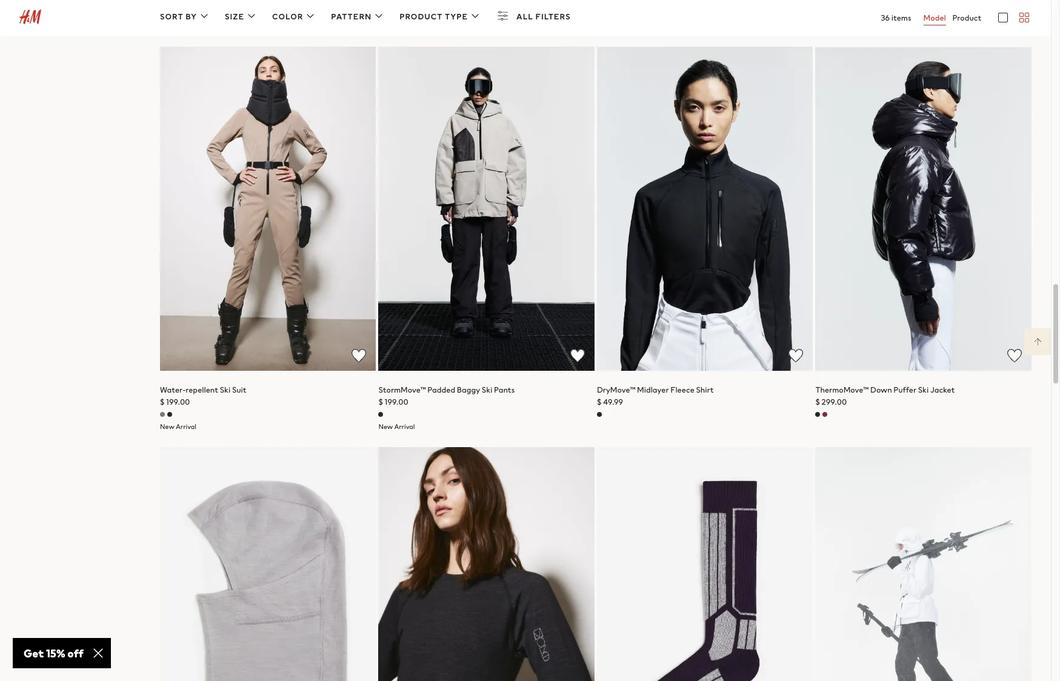 Task type: describe. For each thing, give the bounding box(es) containing it.
49.99
[[603, 396, 623, 408]]

new arrival for $
[[379, 422, 415, 431]]

model
[[924, 12, 946, 24]]

water-repellent ski suit $ 199.00
[[160, 384, 247, 408]]

sort by button
[[160, 8, 212, 25]]

pattern
[[331, 11, 372, 22]]

ski inside water-repellent ski suit $ 199.00
[[220, 384, 231, 396]]

drymove™ midlayer fleece shirt $ 49.99
[[597, 384, 714, 408]]

299.00
[[822, 396, 847, 408]]

36
[[881, 12, 890, 24]]

drymove™
[[597, 384, 636, 396]]

thermomove™ down puffer ski jacketmodel image
[[816, 47, 1032, 371]]

all filters
[[517, 11, 571, 22]]

sort by
[[160, 11, 197, 22]]

size
[[225, 11, 244, 22]]

drymove™ wool-blend base layer topmodel image
[[379, 447, 595, 681]]

drymove™ midlayer fleece shirtmodel image
[[597, 47, 813, 371]]

product type button
[[400, 8, 483, 25]]

stormmove™ 2-layer ski jacketmodel image
[[816, 447, 1032, 681]]

new for 199.00
[[160, 422, 174, 431]]

new arrival for 199.00
[[160, 422, 196, 431]]

$ inside water-repellent ski suit $ 199.00
[[160, 396, 165, 408]]

ski for stormmove™ padded baggy ski pants $ 199.00
[[482, 384, 493, 396]]

filters
[[536, 11, 571, 22]]

pattern button
[[331, 8, 386, 25]]

ski for thermomove™ down puffer ski jacket $ 299.00
[[918, 384, 929, 396]]

199.00 inside water-repellent ski suit $ 199.00
[[166, 396, 190, 408]]

water-repellent ski suit link
[[160, 384, 247, 396]]

thermomove™
[[816, 384, 869, 396]]

arrival for $
[[394, 422, 415, 431]]

by
[[186, 11, 197, 22]]

product for product type
[[400, 11, 443, 22]]

fleece
[[671, 384, 695, 396]]

repellent
[[186, 384, 218, 396]]

thermomove™ down puffer ski jacket link
[[816, 384, 955, 396]]

stormmove™ padded baggy ski pants $ 199.00
[[379, 384, 515, 408]]

all filters button
[[496, 8, 584, 25]]

down
[[871, 384, 892, 396]]

$ inside drymove™ midlayer fleece shirt $ 49.99
[[597, 396, 602, 408]]

shirt
[[696, 384, 714, 396]]

jacket
[[931, 384, 955, 396]]

type
[[445, 11, 468, 22]]

pants
[[494, 384, 515, 396]]

items
[[892, 12, 912, 24]]



Task type: vqa. For each thing, say whether or not it's contained in the screenshot.
Oversized Mohair-blend Sweater link
no



Task type: locate. For each thing, give the bounding box(es) containing it.
$ left '49.99'
[[597, 396, 602, 408]]

product
[[400, 11, 443, 22], [953, 12, 982, 24]]

2 ski from the left
[[482, 384, 493, 396]]

0 horizontal spatial product
[[400, 11, 443, 22]]

1 horizontal spatial 199.00
[[385, 396, 409, 408]]

padded
[[428, 384, 455, 396]]

stormmove™ padded baggy ski pantsmodel image
[[379, 47, 595, 371]]

ski left suit
[[220, 384, 231, 396]]

ski right the puffer
[[918, 384, 929, 396]]

199.00 down water-
[[166, 396, 190, 408]]

$
[[160, 396, 165, 408], [379, 396, 383, 408], [597, 396, 602, 408], [816, 396, 820, 408]]

1 ski from the left
[[220, 384, 231, 396]]

$ down water-
[[160, 396, 165, 408]]

sort
[[160, 11, 183, 22]]

product for product
[[953, 12, 982, 24]]

199.00 inside 'stormmove™ padded baggy ski pants $ 199.00'
[[385, 396, 409, 408]]

0 horizontal spatial 199.00
[[166, 396, 190, 408]]

1 horizontal spatial arrival
[[394, 422, 415, 431]]

2 199.00 from the left
[[385, 396, 409, 408]]

1 horizontal spatial ski
[[482, 384, 493, 396]]

1 horizontal spatial new arrival
[[379, 422, 415, 431]]

arrival for 199.00
[[176, 422, 196, 431]]

new arrival
[[160, 422, 196, 431], [379, 422, 415, 431]]

0 horizontal spatial new
[[160, 422, 174, 431]]

$ down "stormmove™"
[[379, 396, 383, 408]]

all
[[517, 11, 533, 22]]

0 horizontal spatial ski
[[220, 384, 231, 396]]

2 $ from the left
[[379, 396, 383, 408]]

stormmove™ padded baggy ski pants link
[[379, 384, 515, 396]]

36 items
[[881, 12, 912, 24]]

arrival down "stormmove™"
[[394, 422, 415, 431]]

4 $ from the left
[[816, 396, 820, 408]]

3 $ from the left
[[597, 396, 602, 408]]

199.00 down "stormmove™"
[[385, 396, 409, 408]]

baggy
[[457, 384, 480, 396]]

2 horizontal spatial ski
[[918, 384, 929, 396]]

1 horizontal spatial product
[[953, 12, 982, 24]]

product right model
[[953, 12, 982, 24]]

2 arrival from the left
[[394, 422, 415, 431]]

drymove™ warm ski socksmodel image
[[597, 447, 813, 681]]

size button
[[225, 8, 259, 25]]

1 horizontal spatial new
[[379, 422, 393, 431]]

$ inside thermomove™ down puffer ski jacket $ 299.00
[[816, 396, 820, 408]]

arrival down water-repellent ski suit $ 199.00
[[176, 422, 196, 431]]

0 horizontal spatial new arrival
[[160, 422, 196, 431]]

ski
[[220, 384, 231, 396], [482, 384, 493, 396], [918, 384, 929, 396]]

color button
[[272, 8, 318, 25]]

drymove™ midlayer fleece shirt link
[[597, 384, 714, 396]]

thermomove™ down puffer ski jacket $ 299.00
[[816, 384, 955, 408]]

puffer
[[894, 384, 917, 396]]

$ left the '299.00'
[[816, 396, 820, 408]]

color
[[272, 11, 303, 22]]

product inside dropdown button
[[400, 11, 443, 22]]

ski inside thermomove™ down puffer ski jacket $ 299.00
[[918, 384, 929, 396]]

new
[[160, 422, 174, 431], [379, 422, 393, 431]]

new down "stormmove™"
[[379, 422, 393, 431]]

2 new arrival from the left
[[379, 422, 415, 431]]

1 new from the left
[[160, 422, 174, 431]]

1 199.00 from the left
[[166, 396, 190, 408]]

suit
[[232, 384, 247, 396]]

stormmove™
[[379, 384, 426, 396]]

water-repellent ski suitmodel image
[[160, 47, 376, 371]]

new arrival down "stormmove™"
[[379, 422, 415, 431]]

midlayer
[[637, 384, 669, 396]]

new arrival down water-
[[160, 422, 196, 431]]

1 new arrival from the left
[[160, 422, 196, 431]]

2 new from the left
[[379, 422, 393, 431]]

199.00
[[166, 396, 190, 408], [385, 396, 409, 408]]

product type
[[400, 11, 468, 22]]

3 ski from the left
[[918, 384, 929, 396]]

new for $
[[379, 422, 393, 431]]

new down water-
[[160, 422, 174, 431]]

1 arrival from the left
[[176, 422, 196, 431]]

arrival
[[176, 422, 196, 431], [394, 422, 415, 431]]

ski inside 'stormmove™ padded baggy ski pants $ 199.00'
[[482, 384, 493, 396]]

0 horizontal spatial arrival
[[176, 422, 196, 431]]

product left type
[[400, 11, 443, 22]]

water-
[[160, 384, 186, 396]]

seamless wool-blend sports balaclavamodel image
[[160, 447, 376, 681]]

$ inside 'stormmove™ padded baggy ski pants $ 199.00'
[[379, 396, 383, 408]]

ski left pants
[[482, 384, 493, 396]]

1 $ from the left
[[160, 396, 165, 408]]



